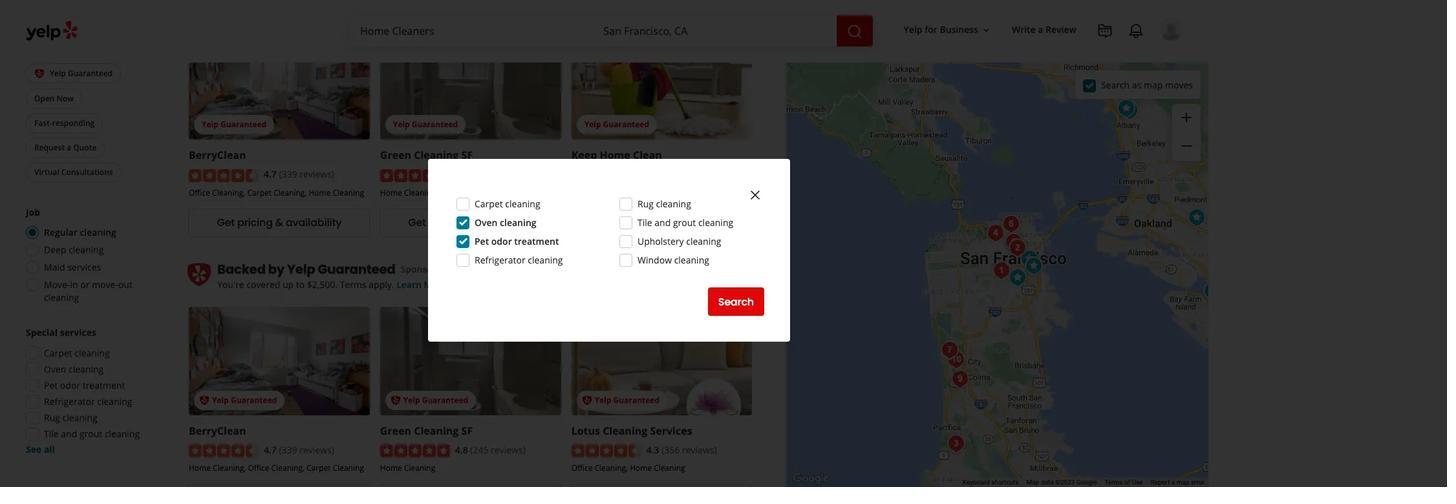 Task type: locate. For each thing, give the bounding box(es) containing it.
1 vertical spatial 4.7
[[264, 444, 277, 456]]

green cleaning sf link for lotus
[[380, 424, 473, 438]]

2 green from the top
[[380, 424, 411, 438]]

responding
[[52, 117, 95, 128]]

refrigerator inside search dialog
[[475, 254, 526, 266]]

0 vertical spatial 4.7
[[264, 168, 277, 181]]

4.7 (339 reviews) up office cleaning, carpet cleaning, home cleaning
[[264, 168, 334, 181]]

get pricing & availability up upholstery
[[600, 216, 724, 230]]

regular up featured
[[26, 11, 53, 22]]

all right see
[[44, 444, 55, 456]]

0 vertical spatial 4.7 star rating image
[[189, 169, 259, 182]]

green
[[380, 148, 411, 163], [380, 424, 411, 438]]

4.3 star rating image
[[571, 445, 641, 458]]

terms
[[340, 279, 366, 291], [1105, 479, 1123, 486]]

learn more
[[340, 3, 390, 15]]

search for search as map moves
[[1101, 79, 1130, 91]]

2 pricing from the left
[[429, 216, 464, 230]]

0 vertical spatial rug
[[638, 198, 654, 210]]

consultations
[[61, 166, 113, 177]]

4.7 star rating image
[[189, 169, 259, 182], [189, 445, 259, 458]]

1 horizontal spatial 16 yelp guaranteed v2 image
[[391, 396, 401, 406]]

4.8 (245 reviews)
[[455, 444, 526, 456]]

1 horizontal spatial map
[[1177, 479, 1190, 486]]

2 get from the left
[[408, 216, 426, 230]]

keep home clean link
[[571, 148, 662, 163]]

get pricing & availability button up 16 info v2 "icon"
[[380, 209, 561, 237]]

guaranteed inside button
[[68, 68, 113, 79]]

16 yelp guaranteed v2 image for green cleaning sf
[[391, 396, 401, 406]]

get pricing & availability button for green cleaning sf
[[380, 209, 561, 237]]

2 vertical spatial a
[[1172, 479, 1175, 486]]

1 horizontal spatial oven cleaning
[[475, 217, 537, 229]]

request
[[34, 142, 65, 153]]

shortcuts
[[992, 479, 1019, 486]]

reviews) for home cleaning, office cleaning, carpet cleaning
[[300, 444, 334, 456]]

yelp guaranteed
[[50, 68, 113, 79], [202, 119, 267, 130], [393, 119, 458, 130], [584, 119, 649, 130], [212, 395, 277, 406], [403, 395, 468, 406], [595, 395, 660, 406]]

upholstery cleaning
[[638, 235, 721, 248]]

1 horizontal spatial learn more link
[[397, 279, 447, 291]]

0 vertical spatial 16 yelp guaranteed v2 image
[[34, 69, 45, 79]]

get pricing & availability button
[[189, 209, 370, 237], [380, 209, 561, 237], [571, 209, 752, 237]]

map left 'error' at the right bottom of page
[[1177, 479, 1190, 486]]

1 vertical spatial oven cleaning
[[44, 363, 104, 375]]

1 & from the left
[[275, 216, 283, 230]]

0 vertical spatial green
[[380, 148, 411, 163]]

1 vertical spatial more
[[424, 279, 447, 291]]

a left 'quote'
[[67, 142, 71, 153]]

(339
[[279, 168, 297, 181], [279, 444, 297, 456]]

keyboard
[[963, 479, 990, 486]]

berryclean
[[189, 148, 246, 163], [189, 424, 246, 438]]

green cleaning sf image
[[943, 431, 969, 457]]

regular cleaning
[[44, 226, 116, 239]]

2 4.8 star rating image from the top
[[380, 445, 450, 458]]

1 vertical spatial 4.7 (339 reviews)
[[264, 444, 334, 456]]

pricing up upholstery
[[620, 216, 656, 230]]

rug up see all at the left of the page
[[44, 411, 60, 424]]

2 horizontal spatial office
[[571, 463, 593, 474]]

rug up upholstery
[[638, 198, 654, 210]]

1 4.8 star rating image from the top
[[380, 169, 450, 182]]

1 availability from the left
[[286, 216, 342, 230]]

reviews) up the home cleaning, office cleaning, carpet cleaning
[[300, 444, 334, 456]]

0 horizontal spatial learn more link
[[340, 3, 390, 15]]

16 yelp guaranteed v2 image up lotus
[[582, 396, 592, 406]]

sf
[[461, 148, 473, 163], [461, 424, 473, 438]]

1 horizontal spatial terms
[[1105, 479, 1123, 486]]

&
[[275, 216, 283, 230], [467, 216, 474, 230], [658, 216, 666, 230]]

0 vertical spatial group
[[1173, 104, 1201, 161]]

1 green cleaning sf link from the top
[[380, 148, 473, 163]]

google
[[1077, 479, 1097, 486]]

featured
[[26, 42, 67, 55]]

loany's deep cleaning service image
[[947, 366, 973, 392]]

group
[[1173, 104, 1201, 161], [22, 326, 160, 457]]

oven
[[475, 217, 498, 229], [44, 363, 66, 375]]

green clean team image
[[1113, 95, 1139, 121]]

yelp
[[904, 24, 923, 36], [50, 68, 66, 79], [202, 119, 218, 130], [393, 119, 410, 130], [584, 119, 601, 130], [212, 395, 229, 406], [403, 395, 420, 406], [595, 395, 611, 406]]

green cleaning sf link for keep
[[380, 148, 473, 163]]

berryclean link for lotus cleaning services
[[189, 424, 246, 438]]

green cleaning sf for keep home clean
[[380, 148, 473, 163]]

request a quote
[[34, 142, 97, 153]]

tile
[[638, 217, 652, 229], [44, 427, 59, 440]]

1 horizontal spatial tile and grout cleaning
[[638, 217, 734, 229]]

a
[[1038, 24, 1043, 36], [67, 142, 71, 153], [1172, 479, 1175, 486]]

guaranteed
[[68, 68, 113, 79], [220, 119, 267, 130], [412, 119, 458, 130], [603, 119, 649, 130], [231, 395, 277, 406], [422, 395, 468, 406], [613, 395, 660, 406]]

16 yelp guaranteed v2 image up open on the top left of page
[[34, 69, 45, 79]]

all inside regular cleaning clear all
[[47, 21, 55, 32]]

2 horizontal spatial get pricing & availability button
[[571, 209, 752, 237]]

0 vertical spatial grout
[[673, 217, 696, 229]]

1 vertical spatial rug cleaning
[[44, 411, 98, 424]]

1 16 yelp guaranteed v2 image from the left
[[199, 396, 210, 406]]

0 vertical spatial oven cleaning
[[475, 217, 537, 229]]

3 & from the left
[[658, 216, 666, 230]]

0 vertical spatial odor
[[491, 235, 512, 248]]

regular
[[26, 11, 53, 22], [44, 226, 77, 239]]

backed
[[217, 261, 266, 279]]

1 get pricing & availability button from the left
[[189, 209, 370, 237]]

oven inside search dialog
[[475, 217, 498, 229]]

learn more link
[[340, 3, 390, 15], [397, 279, 447, 291]]

0 horizontal spatial more
[[367, 3, 390, 15]]

keyboard shortcuts button
[[963, 479, 1019, 488]]

0 vertical spatial regular
[[26, 11, 53, 22]]

map region
[[754, 0, 1250, 488]]

1 pricing from the left
[[237, 216, 273, 230]]

0 vertical spatial sf
[[461, 148, 473, 163]]

green cleaning sf
[[380, 148, 473, 163], [380, 424, 473, 438]]

16 yelp guaranteed v2 image
[[199, 396, 210, 406], [391, 396, 401, 406]]

regular inside regular cleaning clear all
[[26, 11, 53, 22]]

2 4.7 (339 reviews) from the top
[[264, 444, 334, 456]]

in
[[70, 279, 78, 291]]

cleaning,
[[212, 187, 245, 198], [274, 187, 307, 198], [213, 463, 246, 474], [271, 463, 305, 474], [595, 463, 628, 474]]

0 horizontal spatial learn
[[340, 3, 365, 15]]

1 vertical spatial group
[[22, 326, 160, 457]]

search
[[1101, 79, 1130, 91], [718, 295, 754, 309]]

1 horizontal spatial refrigerator cleaning
[[475, 254, 563, 266]]

availability for green cleaning sf
[[477, 216, 533, 230]]

rug cleaning up upholstery
[[638, 198, 691, 210]]

more
[[367, 3, 390, 15], [424, 279, 447, 291]]

sparkling clean pro image
[[1005, 235, 1031, 261], [1005, 235, 1031, 261]]

report a map error
[[1151, 479, 1205, 486]]

tile up upholstery
[[638, 217, 652, 229]]

tile and grout cleaning up see all at the left of the page
[[44, 427, 140, 440]]

office for lotus cleaning services
[[571, 463, 593, 474]]

a right report
[[1172, 479, 1175, 486]]

2 horizontal spatial get
[[600, 216, 617, 230]]

1 horizontal spatial pricing
[[429, 216, 464, 230]]

amazing cleaning team image
[[998, 211, 1024, 237]]

availability for berryclean
[[286, 216, 342, 230]]

lotus cleaning services image
[[1184, 205, 1210, 231]]

2 horizontal spatial pricing
[[620, 216, 656, 230]]

0 horizontal spatial pricing
[[237, 216, 273, 230]]

0 horizontal spatial a
[[67, 142, 71, 153]]

0 vertical spatial green cleaning sf link
[[380, 148, 473, 163]]

1 horizontal spatial availability
[[477, 216, 533, 230]]

2 (339 from the top
[[279, 444, 297, 456]]

deep cleaning
[[44, 244, 104, 256]]

upholstery
[[638, 235, 684, 248]]

get pricing & availability for berryclean
[[217, 216, 342, 230]]

grout
[[673, 217, 696, 229], [79, 427, 102, 440]]

oven cleaning
[[475, 217, 537, 229], [44, 363, 104, 375]]

move-
[[92, 279, 118, 291]]

pricing for green cleaning sf
[[429, 216, 464, 230]]

regular inside option group
[[44, 226, 77, 239]]

1 4.7 (339 reviews) from the top
[[264, 168, 334, 181]]

1 home cleaning from the top
[[380, 187, 435, 198]]

tile and grout cleaning up upholstery cleaning
[[638, 217, 734, 229]]

learn
[[340, 3, 365, 15], [397, 279, 422, 291]]

0 vertical spatial berryclean
[[189, 148, 246, 163]]

0 horizontal spatial map
[[1144, 79, 1163, 91]]

map for moves
[[1144, 79, 1163, 91]]

0 horizontal spatial 16 yelp guaranteed v2 image
[[199, 396, 210, 406]]

4.7 up the home cleaning, office cleaning, carpet cleaning
[[264, 444, 277, 456]]

0 vertical spatial pet
[[475, 235, 489, 248]]

2 & from the left
[[467, 216, 474, 230]]

2 4.7 star rating image from the top
[[189, 445, 259, 458]]

1 green from the top
[[380, 148, 411, 163]]

a inside "button"
[[67, 142, 71, 153]]

search inside button
[[718, 295, 754, 309]]

2 berryclean from the top
[[189, 424, 246, 438]]

16 yelp guaranteed v2 image
[[34, 69, 45, 79], [582, 396, 592, 406]]

sponsored
[[401, 263, 447, 275]]

get for berryclean
[[217, 216, 235, 230]]

16 yelp guaranteed v2 image for berryclean
[[199, 396, 210, 406]]

0 horizontal spatial office
[[189, 187, 210, 198]]

None search field
[[350, 16, 875, 47]]

sf for keep home clean
[[461, 148, 473, 163]]

reviews) for office cleaning, home cleaning
[[682, 444, 717, 456]]

refrigerator cleaning inside search dialog
[[475, 254, 563, 266]]

1 get from the left
[[217, 216, 235, 230]]

tile inside search dialog
[[638, 217, 652, 229]]

1 horizontal spatial oven
[[475, 217, 498, 229]]

1 horizontal spatial get
[[408, 216, 426, 230]]

0 vertical spatial rug cleaning
[[638, 198, 691, 210]]

0 vertical spatial tile and grout cleaning
[[638, 217, 734, 229]]

1 vertical spatial tile
[[44, 427, 59, 440]]

$2,500.
[[307, 279, 338, 291]]

0 vertical spatial berryclean link
[[189, 148, 246, 163]]

treatment
[[514, 235, 559, 248], [83, 379, 125, 391]]

4.7 star rating image for lotus cleaning services
[[189, 445, 259, 458]]

1 vertical spatial refrigerator
[[44, 395, 95, 407]]

2 get pricing & availability from the left
[[408, 216, 533, 230]]

4.7 star rating image up the home cleaning, office cleaning, carpet cleaning
[[189, 445, 259, 458]]

1 (339 from the top
[[279, 168, 297, 181]]

zoom in image
[[1179, 110, 1195, 125]]

1 vertical spatial odor
[[60, 379, 80, 391]]

0 horizontal spatial tile and grout cleaning
[[44, 427, 140, 440]]

get pricing & availability up 16 info v2 "icon"
[[408, 216, 533, 230]]

1 vertical spatial learn
[[397, 279, 422, 291]]

4.7 for lotus
[[264, 444, 277, 456]]

2 home cleaning from the top
[[380, 463, 435, 474]]

now
[[57, 92, 74, 103]]

reviews) up office cleaning, carpet cleaning, home cleaning
[[300, 168, 334, 181]]

0 vertical spatial 4.7 (339 reviews)
[[264, 168, 334, 181]]

search button
[[708, 288, 764, 316]]

1 horizontal spatial and
[[655, 217, 671, 229]]

services right special
[[60, 326, 96, 338]]

berryclean image
[[1021, 253, 1047, 279]]

& for green cleaning sf
[[467, 216, 474, 230]]

1 4.7 from the top
[[264, 168, 277, 181]]

0 horizontal spatial carpet cleaning
[[44, 347, 110, 359]]

use
[[1132, 479, 1143, 486]]

alves cleaning image
[[989, 258, 1014, 284]]

reviews) right "(356" at the bottom
[[682, 444, 717, 456]]

0 vertical spatial learn more link
[[340, 3, 390, 15]]

1 vertical spatial (339
[[279, 444, 297, 456]]

yelp guaranteed link
[[189, 31, 370, 140], [380, 31, 561, 140], [571, 31, 752, 140], [189, 307, 370, 416], [380, 307, 561, 416], [571, 307, 752, 416]]

refrigerator up see all at the left of the page
[[44, 395, 95, 407]]

(339 up the home cleaning, office cleaning, carpet cleaning
[[279, 444, 297, 456]]

0 horizontal spatial get
[[217, 216, 235, 230]]

cleaning, for office cleaning, home cleaning
[[595, 463, 628, 474]]

refrigerator cleaning
[[475, 254, 563, 266], [44, 395, 132, 407]]

close image
[[748, 187, 763, 203]]

0 vertical spatial (339
[[279, 168, 297, 181]]

a for report
[[1172, 479, 1175, 486]]

0 horizontal spatial pet
[[44, 379, 58, 391]]

1 vertical spatial 4.7 star rating image
[[189, 445, 259, 458]]

carpet cleaning
[[475, 198, 540, 210], [44, 347, 110, 359]]

you're covered up to $2,500. terms apply. learn more
[[217, 279, 447, 291]]

pricing down office cleaning, carpet cleaning, home cleaning
[[237, 216, 273, 230]]

of
[[1125, 479, 1131, 486]]

1 berryclean from the top
[[189, 148, 246, 163]]

home cleaning
[[380, 187, 435, 198], [380, 463, 435, 474]]

(339 up office cleaning, carpet cleaning, home cleaning
[[279, 168, 297, 181]]

green cleaning sf image
[[943, 431, 969, 457]]

services
[[67, 261, 101, 274], [60, 326, 96, 338]]

1 horizontal spatial 16 yelp guaranteed v2 image
[[582, 396, 592, 406]]

2 16 yelp guaranteed v2 image from the left
[[391, 396, 401, 406]]

cleaning glow image
[[1016, 246, 1042, 272]]

4.7 up office cleaning, carpet cleaning, home cleaning
[[264, 168, 277, 181]]

terms left apply.
[[340, 279, 366, 291]]

see all button
[[26, 444, 55, 456]]

sf for lotus cleaning services
[[461, 424, 473, 438]]

2 green cleaning sf from the top
[[380, 424, 473, 438]]

2 4.7 from the top
[[264, 444, 277, 456]]

pet
[[475, 235, 489, 248], [44, 379, 58, 391]]

0 vertical spatial refrigerator
[[475, 254, 526, 266]]

terms left of
[[1105, 479, 1123, 486]]

0 vertical spatial map
[[1144, 79, 1163, 91]]

0 horizontal spatial treatment
[[83, 379, 125, 391]]

1 vertical spatial sf
[[461, 424, 473, 438]]

a right write
[[1038, 24, 1043, 36]]

0 vertical spatial services
[[67, 261, 101, 274]]

2 sf from the top
[[461, 424, 473, 438]]

yelp for business button
[[899, 18, 997, 42]]

yelp inside 'featured' group
[[50, 68, 66, 79]]

16 yelp guaranteed v2 image inside the yelp guaranteed button
[[34, 69, 45, 79]]

carpet cleaning inside search dialog
[[475, 198, 540, 210]]

1 horizontal spatial office
[[248, 463, 269, 474]]

reviews) right (245
[[491, 444, 526, 456]]

sunshine house cleaning services image
[[1001, 229, 1027, 255]]

4.7 star rating image up office cleaning, carpet cleaning, home cleaning
[[189, 169, 259, 182]]

refrigerator right 16 info v2 "icon"
[[475, 254, 526, 266]]

(339 for lotus cleaning services
[[279, 444, 297, 456]]

2 get pricing & availability button from the left
[[380, 209, 561, 237]]

2 green cleaning sf link from the top
[[380, 424, 473, 438]]

search image
[[847, 24, 862, 39]]

cleaning, for office cleaning, carpet cleaning, home cleaning
[[212, 187, 245, 198]]

2 horizontal spatial get pricing & availability
[[600, 216, 724, 230]]

4.7
[[264, 168, 277, 181], [264, 444, 277, 456]]

0 horizontal spatial odor
[[60, 379, 80, 391]]

by
[[268, 261, 285, 279]]

1 vertical spatial carpet cleaning
[[44, 347, 110, 359]]

services inside option group
[[67, 261, 101, 274]]

0 horizontal spatial oven cleaning
[[44, 363, 104, 375]]

0 horizontal spatial tile
[[44, 427, 59, 440]]

cleaning inside move-in or move-out cleaning
[[44, 292, 79, 304]]

rug cleaning up see all at the left of the page
[[44, 411, 98, 424]]

option group
[[22, 206, 160, 305]]

0 vertical spatial carpet cleaning
[[475, 198, 540, 210]]

map right as
[[1144, 79, 1163, 91]]

up
[[283, 279, 294, 291]]

reviews) for home cleaning
[[491, 444, 526, 456]]

1 berryclean link from the top
[[189, 148, 246, 163]]

1 vertical spatial grout
[[79, 427, 102, 440]]

virtual
[[34, 166, 59, 177]]

1 vertical spatial regular
[[44, 226, 77, 239]]

1 vertical spatial green cleaning sf link
[[380, 424, 473, 438]]

1 vertical spatial oven
[[44, 363, 66, 375]]

scrubby ducks image
[[1199, 278, 1225, 304]]

1 4.7 star rating image from the top
[[189, 169, 259, 182]]

2 availability from the left
[[477, 216, 533, 230]]

0 vertical spatial refrigerator cleaning
[[475, 254, 563, 266]]

2 berryclean link from the top
[[189, 424, 246, 438]]

& for berryclean
[[275, 216, 283, 230]]

pricing up 16 info v2 "icon"
[[429, 216, 464, 230]]

regular up the deep in the left of the page
[[44, 226, 77, 239]]

group containing special services
[[22, 326, 160, 457]]

rug
[[638, 198, 654, 210], [44, 411, 60, 424]]

rug cleaning
[[638, 198, 691, 210], [44, 411, 98, 424]]

1 vertical spatial rug
[[44, 411, 60, 424]]

victory's cleaning services image
[[943, 347, 969, 373]]

get pricing & availability down office cleaning, carpet cleaning, home cleaning
[[217, 216, 342, 230]]

report
[[1151, 479, 1170, 486]]

1 get pricing & availability from the left
[[217, 216, 342, 230]]

1 horizontal spatial grout
[[673, 217, 696, 229]]

0 vertical spatial tile
[[638, 217, 652, 229]]

0 horizontal spatial get pricing & availability
[[217, 216, 342, 230]]

3 get pricing & availability button from the left
[[571, 209, 752, 237]]

0 horizontal spatial rug
[[44, 411, 60, 424]]

1 horizontal spatial get pricing & availability
[[408, 216, 533, 230]]

google image
[[790, 471, 832, 488]]

tile up see all at the left of the page
[[44, 427, 59, 440]]

4.8 star rating image
[[380, 169, 450, 182], [380, 445, 450, 458]]

4.7 (339 reviews) for keep home clean
[[264, 168, 334, 181]]

quote
[[73, 142, 97, 153]]

1 horizontal spatial a
[[1038, 24, 1043, 36]]

featured group
[[23, 42, 160, 184]]

see
[[26, 444, 42, 456]]

1 green cleaning sf from the top
[[380, 148, 473, 163]]

1 sf from the top
[[461, 148, 473, 163]]

4.7 (339 reviews) up the home cleaning, office cleaning, carpet cleaning
[[264, 444, 334, 456]]

get pricing & availability button up window
[[571, 209, 752, 237]]

services up or
[[67, 261, 101, 274]]

1 vertical spatial 4.8 star rating image
[[380, 445, 450, 458]]

get pricing & availability button down office cleaning, carpet cleaning, home cleaning
[[189, 209, 370, 237]]

office
[[189, 187, 210, 198], [248, 463, 269, 474], [571, 463, 593, 474]]

0 vertical spatial home cleaning
[[380, 187, 435, 198]]

2 horizontal spatial a
[[1172, 479, 1175, 486]]

0 horizontal spatial terms
[[340, 279, 366, 291]]

all right clear
[[47, 21, 55, 32]]

and
[[655, 217, 671, 229], [61, 427, 77, 440]]



Task type: describe. For each thing, give the bounding box(es) containing it.
search as map moves
[[1101, 79, 1193, 91]]

richyelle's cleaning image
[[937, 337, 963, 363]]

virtual consultations
[[34, 166, 113, 177]]

lotus
[[571, 424, 600, 438]]

lotus cleaning services
[[571, 424, 692, 438]]

3 availability from the left
[[668, 216, 724, 230]]

special
[[26, 326, 58, 338]]

pet inside search dialog
[[475, 235, 489, 248]]

apply.
[[369, 279, 394, 291]]

0 vertical spatial learn
[[340, 3, 365, 15]]

out
[[118, 279, 133, 291]]

(339 for keep home clean
[[279, 168, 297, 181]]

lotus cleaning services link
[[571, 424, 692, 438]]

open now button
[[26, 89, 82, 108]]

oven cleaning inside group
[[44, 363, 104, 375]]

terms of use link
[[1105, 479, 1143, 486]]

search dialog
[[0, 0, 1447, 488]]

fast-responding
[[34, 117, 95, 128]]

maid
[[44, 261, 65, 274]]

a for request
[[67, 142, 71, 153]]

keep
[[571, 148, 597, 163]]

regular cleaning clear all
[[26, 11, 86, 32]]

request a quote button
[[26, 138, 105, 157]]

zoom out image
[[1179, 139, 1195, 154]]

1 horizontal spatial learn
[[397, 279, 422, 291]]

get pricing & availability button for berryclean
[[189, 209, 370, 237]]

special services
[[26, 326, 96, 338]]

move-in or move-out cleaning
[[44, 279, 133, 304]]

keep home clean
[[571, 148, 662, 163]]

error
[[1191, 479, 1205, 486]]

1 vertical spatial all
[[44, 444, 55, 456]]

pricing for berryclean
[[237, 216, 273, 230]]

carpet inside search dialog
[[475, 198, 503, 210]]

pet odor treatment inside search dialog
[[475, 235, 559, 248]]

rug inside search dialog
[[638, 198, 654, 210]]

1 vertical spatial learn more link
[[397, 279, 447, 291]]

4.7 for keep
[[264, 168, 277, 181]]

grout inside search dialog
[[673, 217, 696, 229]]

16 info v2 image
[[450, 264, 460, 275]]

notifications image
[[1129, 23, 1144, 39]]

berryclean for lotus cleaning services
[[189, 424, 246, 438]]

covered
[[247, 279, 280, 291]]

green for keep home clean
[[380, 148, 411, 163]]

search for search
[[718, 295, 754, 309]]

open now
[[34, 92, 74, 103]]

get pricing & availability for green cleaning sf
[[408, 216, 533, 230]]

job
[[26, 206, 40, 218]]

write
[[1012, 24, 1036, 36]]

virtual consultations button
[[26, 162, 121, 182]]

rug cleaning inside search dialog
[[638, 198, 691, 210]]

berryclean image
[[1021, 253, 1047, 279]]

map
[[1027, 479, 1040, 486]]

tile inside group
[[44, 427, 59, 440]]

fast-responding button
[[26, 113, 103, 133]]

clear all link
[[26, 21, 55, 32]]

window
[[638, 254, 672, 266]]

home cleaning for lotus cleaning services
[[380, 463, 435, 474]]

backed by yelp guaranteed
[[217, 261, 396, 279]]

1 vertical spatial treatment
[[83, 379, 125, 391]]

maid services
[[44, 261, 101, 274]]

clean
[[633, 148, 662, 163]]

yelp guaranteed button
[[26, 63, 121, 83]]

1 vertical spatial pet odor treatment
[[44, 379, 125, 391]]

0 vertical spatial more
[[367, 3, 390, 15]]

or
[[80, 279, 90, 291]]

0 vertical spatial terms
[[340, 279, 366, 291]]

0 horizontal spatial and
[[61, 427, 77, 440]]

yelp for business
[[904, 24, 978, 36]]

you're
[[217, 279, 244, 291]]

move-
[[44, 279, 70, 291]]

moves
[[1165, 79, 1193, 91]]

3 get pricing & availability from the left
[[600, 216, 724, 230]]

open
[[34, 92, 55, 103]]

0 horizontal spatial oven
[[44, 363, 66, 375]]

16 chevron down v2 image
[[981, 25, 991, 35]]

4.3 (356 reviews)
[[647, 444, 717, 456]]

4.7 (339 reviews) for lotus cleaning services
[[264, 444, 334, 456]]

option group containing job
[[22, 206, 160, 305]]

4.8
[[455, 444, 468, 456]]

4.3
[[647, 444, 659, 456]]

home cleaning for keep home clean
[[380, 187, 435, 198]]

terms of use
[[1105, 479, 1143, 486]]

1 vertical spatial 16 yelp guaranteed v2 image
[[582, 396, 592, 406]]

4.7 star rating image for keep home clean
[[189, 169, 259, 182]]

(356
[[662, 444, 680, 456]]

yelp guaranteed inside button
[[50, 68, 113, 79]]

services for maid services
[[67, 261, 101, 274]]

report a map error link
[[1151, 479, 1205, 486]]

ana's cleaning services image
[[983, 220, 1009, 246]]

3 pricing from the left
[[620, 216, 656, 230]]

angel's cleaning services image
[[1005, 265, 1031, 291]]

0 horizontal spatial refrigerator cleaning
[[44, 395, 132, 407]]

review
[[1046, 24, 1077, 36]]

home cleaning, office cleaning, carpet cleaning
[[189, 463, 364, 474]]

to
[[296, 279, 305, 291]]

green for lotus cleaning services
[[380, 424, 411, 438]]

0 horizontal spatial refrigerator
[[44, 395, 95, 407]]

tile and grout cleaning inside search dialog
[[638, 217, 734, 229]]

business
[[940, 24, 978, 36]]

services for special services
[[60, 326, 96, 338]]

reviews) for office cleaning, carpet cleaning, home cleaning
[[300, 168, 334, 181]]

map for error
[[1177, 479, 1190, 486]]

window cleaning
[[638, 254, 709, 266]]

super clean 360 image
[[1117, 97, 1142, 123]]

(245
[[470, 444, 489, 456]]

©2023
[[1056, 479, 1075, 486]]

green cleaning sf for lotus cleaning services
[[380, 424, 473, 438]]

deep
[[44, 244, 66, 256]]

data
[[1041, 479, 1054, 486]]

a for write
[[1038, 24, 1043, 36]]

cleaning, for home cleaning, office cleaning, carpet cleaning
[[213, 463, 246, 474]]

map data ©2023 google
[[1027, 479, 1097, 486]]

for
[[925, 24, 938, 36]]

yelp inside 'user actions' element
[[904, 24, 923, 36]]

regular for regular cleaning
[[44, 226, 77, 239]]

oven cleaning inside search dialog
[[475, 217, 537, 229]]

clear
[[26, 21, 45, 32]]

write a review
[[1012, 24, 1077, 36]]

office cleaning, home cleaning
[[571, 463, 685, 474]]

berryclean for keep home clean
[[189, 148, 246, 163]]

office for berryclean
[[189, 187, 210, 198]]

write a review link
[[1007, 18, 1082, 42]]

odor inside search dialog
[[491, 235, 512, 248]]

regular for regular cleaning clear all
[[26, 11, 53, 22]]

3 get from the left
[[600, 216, 617, 230]]

projects image
[[1098, 23, 1113, 39]]

keyboard shortcuts
[[963, 479, 1019, 486]]

and inside search dialog
[[655, 217, 671, 229]]

cleaning inside regular cleaning clear all
[[55, 11, 86, 22]]

services
[[650, 424, 692, 438]]

fast-
[[34, 117, 52, 128]]

treatment inside search dialog
[[514, 235, 559, 248]]

see all
[[26, 444, 55, 456]]

user actions element
[[894, 16, 1201, 96]]

as
[[1132, 79, 1142, 91]]

berryclean link for keep home clean
[[189, 148, 246, 163]]

office cleaning, carpet cleaning, home cleaning
[[189, 187, 364, 198]]

get for green cleaning sf
[[408, 216, 426, 230]]

yelp guaranteed
[[287, 261, 396, 279]]



Task type: vqa. For each thing, say whether or not it's contained in the screenshot.
Regular Cleaning Clear All
yes



